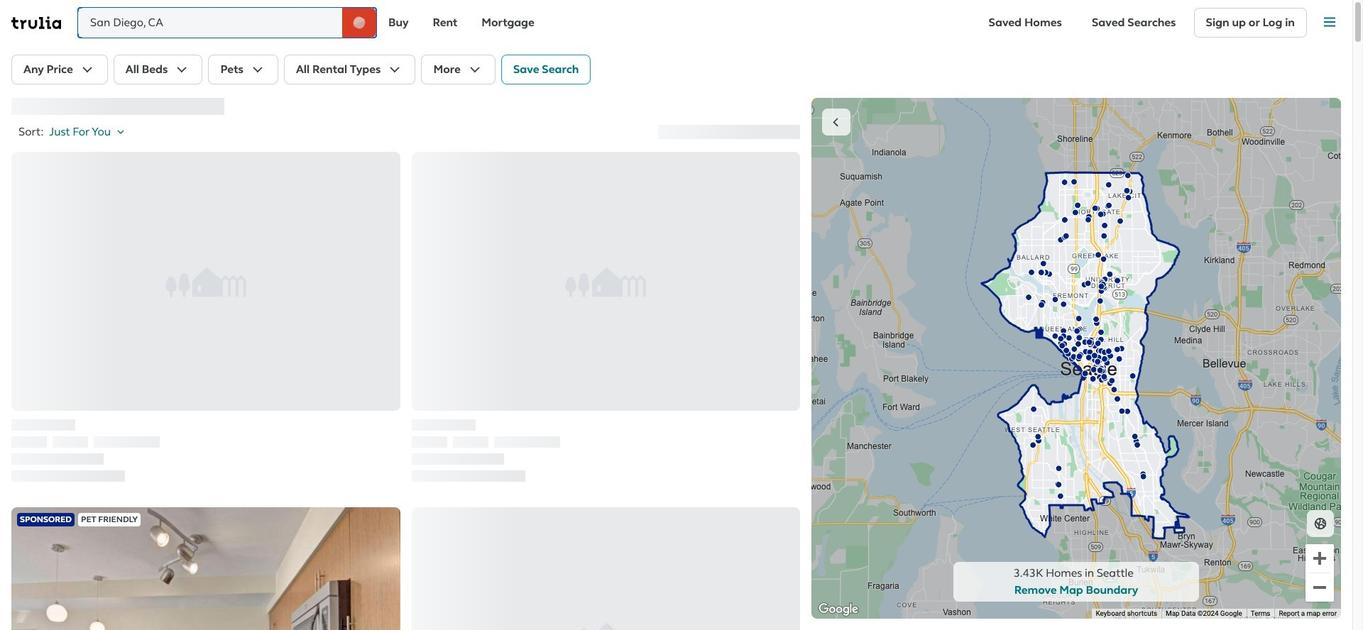Task type: locate. For each thing, give the bounding box(es) containing it.
search results loading image
[[351, 15, 367, 31]]

google image
[[815, 601, 862, 619]]

advertisement element
[[11, 507, 400, 630]]

map region
[[811, 98, 1341, 619]]



Task type: describe. For each thing, give the bounding box(es) containing it.
main element
[[0, 0, 1352, 45]]

Search for City, Neighborhood, Zip, County, School text field
[[78, 8, 376, 38]]



Task type: vqa. For each thing, say whether or not it's contained in the screenshot.
'Google' image on the right bottom of page
yes



